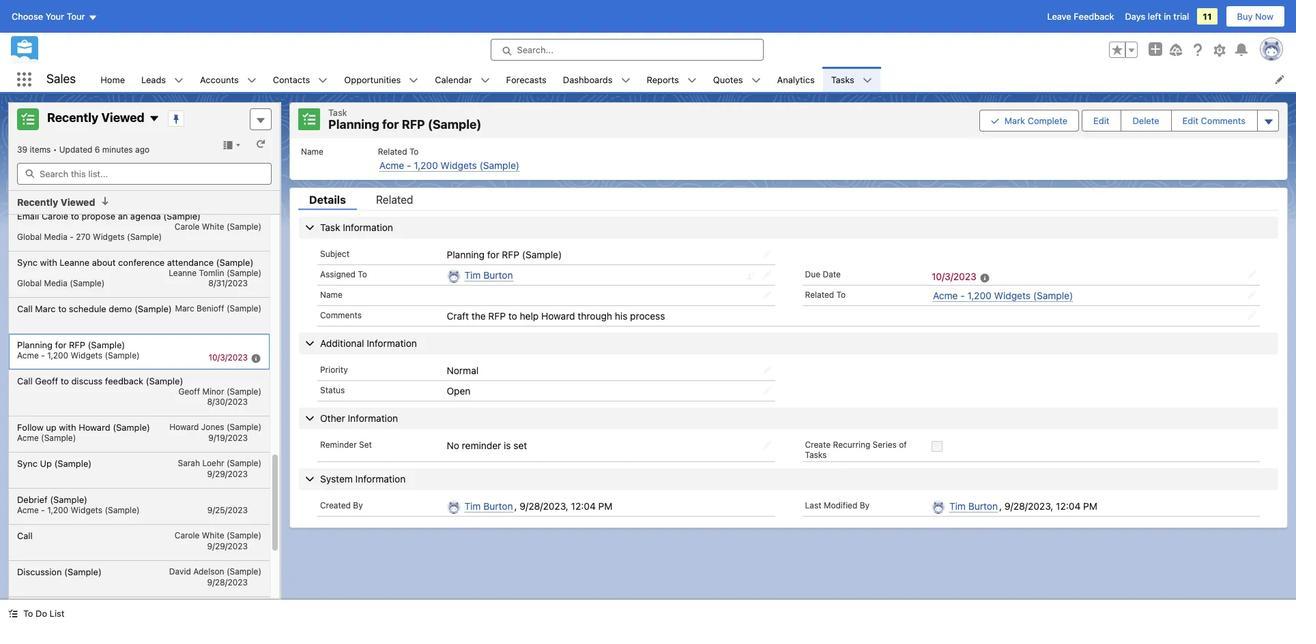 Task type: locate. For each thing, give the bounding box(es) containing it.
1 vertical spatial 9/29/2023
[[207, 542, 248, 552]]

jones
[[201, 422, 224, 432]]

call down the global media (sample)
[[17, 303, 33, 314]]

text default image up ago
[[149, 114, 160, 125]]

burton
[[483, 269, 513, 281], [483, 501, 513, 512], [968, 501, 998, 512]]

howard right the up
[[79, 422, 110, 433]]

text default image right reports
[[687, 76, 697, 85]]

1 12:04 from the left
[[571, 501, 596, 512]]

contacts
[[273, 74, 310, 85]]

0 horizontal spatial planning
[[17, 340, 53, 350]]

text default image inside calendar list item
[[480, 76, 490, 85]]

2 , from the left
[[999, 501, 1002, 512]]

leads
[[141, 74, 166, 85]]

1 horizontal spatial planning for rfp (sample)
[[447, 249, 562, 260]]

the
[[471, 310, 486, 322]]

for
[[382, 117, 399, 132], [487, 249, 499, 260], [55, 340, 66, 350]]

sync for sync up (sample)
[[17, 458, 37, 469]]

0 horizontal spatial edit
[[1094, 115, 1109, 126]]

(sample) inside related to acme - 1,200 widgets (sample)
[[480, 159, 519, 171]]

to inside call geoff to discuss feedback (sample) geoff minor (sample) 8/30/2023
[[61, 376, 69, 387]]

leanne left tomlin
[[169, 268, 197, 278]]

benioff
[[197, 303, 224, 314]]

1 vertical spatial related
[[376, 194, 413, 206]]

0 horizontal spatial tasks
[[805, 450, 827, 461]]

9/29/2023 down carole white (sample)
[[207, 542, 248, 552]]

task down details link
[[320, 221, 340, 233]]

, for last modified by
[[999, 501, 1002, 512]]

text default image inside opportunities list item
[[409, 76, 419, 85]]

1 horizontal spatial , 9/28/2023, 12:04 pm
[[999, 501, 1098, 512]]

global for sync
[[17, 278, 42, 288]]

0 horizontal spatial howard
[[79, 422, 110, 433]]

carole white (sample)
[[175, 531, 261, 541]]

task for information
[[320, 221, 340, 233]]

0 horizontal spatial 10/3/2023
[[208, 353, 248, 363]]

white inside email carole to propose an agenda (sample) carole white (sample)
[[202, 221, 224, 232]]

1 vertical spatial for
[[487, 249, 499, 260]]

text default image inside contacts list item
[[318, 76, 328, 85]]

text default image inside tasks list item
[[863, 76, 872, 85]]

to for (sample)
[[71, 211, 79, 221]]

1 vertical spatial viewed
[[61, 197, 95, 208]]

acme - 1,200 widgets (sample) for planning for rfp (sample)
[[17, 350, 140, 361]]

9/29/2023 down the sarah loehr (sample)
[[207, 469, 248, 479]]

2 vertical spatial call
[[17, 531, 33, 542]]

to right assigned
[[358, 269, 367, 280]]

trial
[[1174, 11, 1189, 22]]

loehr
[[202, 458, 224, 469]]

recently
[[47, 111, 99, 125], [17, 197, 58, 208]]

1,200 inside related to acme - 1,200 widgets (sample)
[[414, 159, 438, 171]]

9/28/2023
[[207, 578, 248, 588]]

0 vertical spatial call
[[17, 303, 33, 314]]

email
[[17, 211, 39, 221]]

information down set
[[355, 474, 406, 485]]

0 vertical spatial 10/3/2023
[[932, 271, 977, 282]]

recently viewed up 6 at top
[[47, 111, 145, 125]]

howard left jones
[[169, 422, 199, 432]]

1 vertical spatial planning for rfp (sample)
[[17, 340, 125, 350]]

propose
[[82, 211, 115, 221]]

list containing home
[[92, 67, 1296, 92]]

tasks up system information dropdown button
[[805, 450, 827, 461]]

1 , 9/28/2023, 12:04 pm from the left
[[514, 501, 613, 512]]

information for task information
[[343, 221, 393, 233]]

an
[[118, 211, 128, 221]]

to for assigned to
[[358, 269, 367, 280]]

task down opportunities
[[328, 107, 347, 118]]

0 horizontal spatial by
[[353, 501, 363, 511]]

task
[[328, 107, 347, 118], [320, 221, 340, 233]]

2 9/28/2023, from the left
[[1005, 501, 1053, 512]]

planning for rfp (sample) inside recently viewed|tasks|list view element
[[17, 340, 125, 350]]

edit inside button
[[1183, 115, 1199, 126]]

1 vertical spatial task
[[320, 221, 340, 233]]

acme - 1,200 widgets (sample) list
[[290, 138, 1287, 180]]

sarah loehr (sample)
[[178, 458, 261, 469]]

days left in trial
[[1125, 11, 1189, 22]]

2 vertical spatial related
[[805, 290, 834, 300]]

marc inside call marc to schedule demo (sample) marc benioff (sample)
[[175, 303, 194, 314]]

forecasts link
[[498, 67, 555, 92]]

howard
[[541, 310, 575, 322], [79, 422, 110, 433], [169, 422, 199, 432]]

call
[[17, 303, 33, 314], [17, 376, 33, 387], [17, 531, 33, 542]]

dashboards list item
[[555, 67, 639, 92]]

1 horizontal spatial by
[[860, 501, 870, 511]]

1 horizontal spatial tasks
[[831, 74, 854, 85]]

1 edit from the left
[[1094, 115, 1109, 126]]

1 vertical spatial call
[[17, 376, 33, 387]]

call marc to schedule demo (sample) marc benioff (sample)
[[17, 303, 261, 314]]

comments inside button
[[1201, 115, 1246, 126]]

1 marc from the left
[[35, 303, 56, 314]]

-
[[407, 159, 411, 171], [70, 232, 74, 242], [961, 290, 965, 302], [41, 350, 45, 361], [41, 505, 45, 516]]

2 sync from the top
[[17, 458, 37, 469]]

(sample) inside call marc to schedule demo (sample) marc benioff (sample)
[[227, 303, 261, 314]]

edit right delete
[[1183, 115, 1199, 126]]

text default image for dashboards
[[621, 76, 630, 85]]

buy
[[1237, 11, 1253, 22]]

2 edit from the left
[[1183, 115, 1199, 126]]

system
[[320, 474, 353, 485]]

in
[[1164, 11, 1171, 22]]

contacts list item
[[265, 67, 336, 92]]

0 vertical spatial recently
[[47, 111, 99, 125]]

0 horizontal spatial 9/28/2023,
[[520, 501, 568, 512]]

1 vertical spatial acme - 1,200 widgets (sample) link
[[933, 290, 1073, 302]]

white down 9/25/2023
[[202, 531, 224, 541]]

1 horizontal spatial marc
[[175, 303, 194, 314]]

related up task information
[[376, 194, 413, 206]]

related down due date on the top
[[805, 290, 834, 300]]

1 sync from the top
[[17, 257, 37, 268]]

name down assigned
[[320, 290, 343, 300]]

1 vertical spatial sync
[[17, 458, 37, 469]]

to left discuss
[[61, 376, 69, 387]]

1 horizontal spatial 12:04
[[1056, 501, 1081, 512]]

related inside related to acme - 1,200 widgets (sample)
[[378, 146, 407, 157]]

rfp inside task planning for rfp (sample)
[[402, 117, 425, 132]]

agenda
[[130, 211, 161, 221]]

text default image right quotes at the right of page
[[751, 76, 761, 85]]

viewed up minutes
[[101, 111, 145, 125]]

1 , from the left
[[514, 501, 517, 512]]

with up the global media (sample)
[[40, 257, 57, 268]]

text default image inside reports list item
[[687, 76, 697, 85]]

0 horizontal spatial pm
[[598, 501, 613, 512]]

to left schedule
[[58, 303, 66, 314]]

tasks right analytics link
[[831, 74, 854, 85]]

to for geoff
[[61, 376, 69, 387]]

0 vertical spatial media
[[44, 232, 67, 242]]

opportunities list item
[[336, 67, 427, 92]]

subject
[[320, 249, 349, 259]]

media down global media - 270 widgets (sample)
[[44, 278, 67, 288]]

to up 270
[[71, 211, 79, 221]]

tim for last modified by
[[949, 501, 966, 512]]

1 horizontal spatial with
[[59, 422, 76, 433]]

0 horizontal spatial planning for rfp (sample)
[[17, 340, 125, 350]]

2 global from the top
[[17, 278, 42, 288]]

2 white from the top
[[202, 531, 224, 541]]

media
[[44, 232, 67, 242], [44, 278, 67, 288]]

None search field
[[17, 163, 272, 185]]

delete
[[1133, 115, 1159, 126]]

acme - 1,200 widgets (sample) link inside list
[[379, 159, 519, 172]]

0 vertical spatial global
[[17, 232, 42, 242]]

by right modified
[[860, 501, 870, 511]]

1 horizontal spatial ,
[[999, 501, 1002, 512]]

1 vertical spatial global
[[17, 278, 42, 288]]

text default image down search... button
[[621, 76, 630, 85]]

0 vertical spatial planning
[[328, 117, 379, 132]]

tour
[[67, 11, 85, 22]]

updated
[[59, 145, 92, 155]]

howard right help on the left of page
[[541, 310, 575, 322]]

white up attendance
[[202, 221, 224, 232]]

home link
[[92, 67, 133, 92]]

to
[[71, 211, 79, 221], [58, 303, 66, 314], [508, 310, 517, 322], [61, 376, 69, 387]]

is
[[504, 440, 511, 452]]

group containing mark complete
[[979, 109, 1279, 133]]

1 horizontal spatial for
[[382, 117, 399, 132]]

to down "date" at the right of the page
[[837, 290, 846, 300]]

text default image inside accounts "list item"
[[247, 76, 256, 85]]

sync left up
[[17, 458, 37, 469]]

planning
[[328, 117, 379, 132], [447, 249, 485, 260], [17, 340, 53, 350]]

related for related to
[[805, 290, 834, 300]]

•
[[53, 145, 57, 155]]

to down task planning for rfp (sample)
[[409, 146, 419, 157]]

ago
[[135, 145, 150, 155]]

1 vertical spatial media
[[44, 278, 67, 288]]

2 , 9/28/2023, 12:04 pm from the left
[[999, 501, 1098, 512]]

acme
[[379, 159, 404, 171], [933, 290, 958, 302], [17, 350, 39, 361], [17, 433, 39, 443], [17, 505, 39, 516]]

rfp
[[402, 117, 425, 132], [502, 249, 519, 260], [488, 310, 506, 322], [69, 340, 85, 350]]

edit for edit
[[1094, 115, 1109, 126]]

related link
[[365, 194, 424, 210]]

recently up updated
[[47, 111, 99, 125]]

10/3/2023 inside recently viewed|tasks|list view element
[[208, 353, 248, 363]]

(sample) inside task planning for rfp (sample)
[[428, 117, 482, 132]]

9/29/2023 for sync up (sample)
[[207, 469, 248, 479]]

1 vertical spatial tasks
[[805, 450, 827, 461]]

1 vertical spatial 10/3/2023
[[208, 353, 248, 363]]

to
[[409, 146, 419, 157], [358, 269, 367, 280], [837, 290, 846, 300], [23, 609, 33, 620]]

10/3/2023
[[932, 271, 977, 282], [208, 353, 248, 363]]

information down related link
[[343, 221, 393, 233]]

planning for rfp (sample) up help on the left of page
[[447, 249, 562, 260]]

1 vertical spatial group
[[979, 109, 1279, 133]]

planning for rfp (sample) up discuss
[[17, 340, 125, 350]]

1 vertical spatial planning
[[447, 249, 485, 260]]

0 vertical spatial 9/29/2023
[[207, 469, 248, 479]]

0 vertical spatial task
[[328, 107, 347, 118]]

0 vertical spatial sync
[[17, 257, 37, 268]]

planning down opportunities
[[328, 117, 379, 132]]

pm for created by
[[598, 501, 613, 512]]

name inside acme - 1,200 widgets (sample) list
[[301, 146, 323, 157]]

by right created
[[353, 501, 363, 511]]

planning up 'craft'
[[447, 249, 485, 260]]

information right additional
[[367, 338, 417, 349]]

reports link
[[639, 67, 687, 92]]

0 vertical spatial viewed
[[101, 111, 145, 125]]

sync for sync with leanne about conference attendance (sample) leanne tomlin (sample)
[[17, 257, 37, 268]]

follow up with howard (sample)
[[17, 422, 150, 433]]

sync
[[17, 257, 37, 268], [17, 458, 37, 469]]

2 vertical spatial acme - 1,200 widgets (sample)
[[17, 505, 140, 516]]

sync up the global media (sample)
[[17, 257, 37, 268]]

global
[[17, 232, 42, 242], [17, 278, 42, 288]]

text default image left calendar at left top
[[409, 76, 419, 85]]

0 vertical spatial with
[[40, 257, 57, 268]]

text default image inside dashboards list item
[[621, 76, 630, 85]]

to inside email carole to propose an agenda (sample) carole white (sample)
[[71, 211, 79, 221]]

text default image for opportunities
[[409, 76, 419, 85]]

1 vertical spatial comments
[[320, 310, 362, 321]]

text default image for tasks
[[863, 76, 872, 85]]

up
[[40, 458, 52, 469]]

carole up attendance
[[175, 221, 200, 232]]

1 horizontal spatial comments
[[1201, 115, 1246, 126]]

tim
[[464, 269, 481, 281], [464, 501, 481, 512], [949, 501, 966, 512]]

2 vertical spatial planning
[[17, 340, 53, 350]]

task inside task planning for rfp (sample)
[[328, 107, 347, 118]]

acme - 1,200 widgets (sample) link
[[379, 159, 519, 172], [933, 290, 1073, 302]]

0 horizontal spatial marc
[[35, 303, 56, 314]]

acme (sample)
[[17, 433, 76, 443]]

call inside call geoff to discuss feedback (sample) geoff minor (sample) 8/30/2023
[[17, 376, 33, 387]]

2 media from the top
[[44, 278, 67, 288]]

1 9/28/2023, from the left
[[520, 501, 568, 512]]

calendar list item
[[427, 67, 498, 92]]

recently viewed up "email"
[[17, 197, 95, 208]]

information for additional information
[[367, 338, 417, 349]]

dashboards
[[563, 74, 613, 85]]

information inside 'dropdown button'
[[343, 221, 393, 233]]

1 horizontal spatial acme - 1,200 widgets (sample) link
[[933, 290, 1073, 302]]

task for planning
[[328, 107, 347, 118]]

other information button
[[299, 408, 1278, 430]]

now
[[1255, 11, 1274, 22]]

2 call from the top
[[17, 376, 33, 387]]

widgets inside related to acme - 1,200 widgets (sample)
[[441, 159, 477, 171]]

discussion
[[17, 567, 62, 578]]

to inside button
[[23, 609, 33, 620]]

leads list item
[[133, 67, 192, 92]]

text default image for contacts
[[318, 76, 328, 85]]

text default image inside leads list item
[[174, 76, 184, 85]]

1 global from the top
[[17, 232, 42, 242]]

pm
[[598, 501, 613, 512], [1083, 501, 1098, 512]]

recently up "email"
[[17, 197, 58, 208]]

12:04 for last modified by
[[1056, 501, 1081, 512]]

0 vertical spatial related
[[378, 146, 407, 157]]

2 pm from the left
[[1083, 501, 1098, 512]]

0 horizontal spatial acme - 1,200 widgets (sample) link
[[379, 159, 519, 172]]

0 vertical spatial comments
[[1201, 115, 1246, 126]]

text default image right calendar at left top
[[480, 76, 490, 85]]

burton for last modified by
[[968, 501, 998, 512]]

call down debrief
[[17, 531, 33, 542]]

text default image up propose
[[101, 197, 110, 206]]

sync inside sync with leanne about conference attendance (sample) leanne tomlin (sample)
[[17, 257, 37, 268]]

edit inside button
[[1094, 115, 1109, 126]]

0 vertical spatial planning for rfp (sample)
[[447, 249, 562, 260]]

1 media from the top
[[44, 232, 67, 242]]

text default image for accounts
[[247, 76, 256, 85]]

39 items • updated 6 minutes ago
[[17, 145, 150, 155]]

2 horizontal spatial planning
[[447, 249, 485, 260]]

text default image inside quotes list item
[[751, 76, 761, 85]]

marc left benioff
[[175, 303, 194, 314]]

geoff left 'minor'
[[178, 387, 200, 397]]

tim burton for last modified by
[[949, 501, 998, 512]]

create recurring series of tasks
[[805, 440, 907, 461]]

1 call from the top
[[17, 303, 33, 314]]

last modified by
[[805, 501, 870, 511]]

media left 270
[[44, 232, 67, 242]]

text default image right accounts
[[247, 76, 256, 85]]

marc
[[35, 303, 56, 314], [175, 303, 194, 314]]

modified
[[824, 501, 858, 511]]

with
[[40, 257, 57, 268], [59, 422, 76, 433]]

1 vertical spatial white
[[202, 531, 224, 541]]

1 horizontal spatial pm
[[1083, 501, 1098, 512]]

1 horizontal spatial planning
[[328, 117, 379, 132]]

0 horizontal spatial for
[[55, 340, 66, 350]]

2 12:04 from the left
[[1056, 501, 1081, 512]]

0 vertical spatial acme - 1,200 widgets (sample)
[[933, 290, 1073, 302]]

to inside related to acme - 1,200 widgets (sample)
[[409, 146, 419, 157]]

0 vertical spatial name
[[301, 146, 323, 157]]

0 horizontal spatial with
[[40, 257, 57, 268]]

tim burton
[[464, 269, 513, 281], [464, 501, 513, 512], [949, 501, 998, 512]]

related down task planning for rfp (sample)
[[378, 146, 407, 157]]

feedback
[[105, 376, 143, 387]]

recurring
[[833, 440, 870, 450]]

recently viewed status
[[17, 145, 59, 155]]

viewed up propose
[[61, 197, 95, 208]]

marc down the global media (sample)
[[35, 303, 56, 314]]

widgets
[[441, 159, 477, 171], [93, 232, 125, 242], [994, 290, 1031, 302], [71, 350, 102, 361], [71, 505, 102, 516]]

1 vertical spatial acme - 1,200 widgets (sample)
[[17, 350, 140, 361]]

2 marc from the left
[[175, 303, 194, 314]]

12:04
[[571, 501, 596, 512], [1056, 501, 1081, 512]]

to left help on the left of page
[[508, 310, 517, 322]]

270
[[76, 232, 91, 242]]

media for carole
[[44, 232, 67, 242]]

11
[[1203, 11, 1212, 22]]

2 9/29/2023 from the top
[[207, 542, 248, 552]]

0 vertical spatial white
[[202, 221, 224, 232]]

0 horizontal spatial , 9/28/2023, 12:04 pm
[[514, 501, 613, 512]]

0 horizontal spatial 12:04
[[571, 501, 596, 512]]

to left do
[[23, 609, 33, 620]]

planning down the global media (sample)
[[17, 340, 53, 350]]

call up the follow
[[17, 376, 33, 387]]

leanne up the global media (sample)
[[60, 257, 90, 268]]

mark
[[1005, 115, 1025, 126]]

1 9/29/2023 from the top
[[207, 469, 248, 479]]

0 horizontal spatial viewed
[[61, 197, 95, 208]]

no reminder is set
[[447, 440, 527, 452]]

0 vertical spatial tasks
[[831, 74, 854, 85]]

related for related
[[376, 194, 413, 206]]

geoff left discuss
[[35, 376, 58, 387]]

text default image
[[174, 76, 184, 85], [318, 76, 328, 85], [863, 76, 872, 85], [8, 610, 18, 619]]

1 pm from the left
[[598, 501, 613, 512]]

name up details
[[301, 146, 323, 157]]

quotes
[[713, 74, 743, 85]]

opportunities link
[[336, 67, 409, 92]]

3 call from the top
[[17, 531, 33, 542]]

1 horizontal spatial 9/28/2023,
[[1005, 501, 1053, 512]]

comments
[[1201, 115, 1246, 126], [320, 310, 362, 321]]

8/30/2023
[[207, 397, 248, 407]]

9/28/2023, for created by
[[520, 501, 568, 512]]

edit left delete 'button'
[[1094, 115, 1109, 126]]

list
[[92, 67, 1296, 92]]

0 vertical spatial acme - 1,200 widgets (sample) link
[[379, 159, 519, 172]]

0 vertical spatial for
[[382, 117, 399, 132]]

accounts
[[200, 74, 239, 85]]

1 horizontal spatial edit
[[1183, 115, 1199, 126]]

information up set
[[348, 413, 398, 424]]

tasks inside list item
[[831, 74, 854, 85]]

task inside 'dropdown button'
[[320, 221, 340, 233]]

1 white from the top
[[202, 221, 224, 232]]

text default image
[[247, 76, 256, 85], [409, 76, 419, 85], [480, 76, 490, 85], [621, 76, 630, 85], [687, 76, 697, 85], [751, 76, 761, 85], [149, 114, 160, 125], [101, 197, 110, 206]]

2 vertical spatial for
[[55, 340, 66, 350]]

tim for created by
[[464, 501, 481, 512]]

- inside related to acme - 1,200 widgets (sample)
[[407, 159, 411, 171]]

group
[[1109, 42, 1138, 58], [979, 109, 1279, 133]]

0 horizontal spatial ,
[[514, 501, 517, 512]]

with right the up
[[59, 422, 76, 433]]

opportunities
[[344, 74, 401, 85]]

by
[[353, 501, 363, 511], [860, 501, 870, 511]]



Task type: describe. For each thing, give the bounding box(es) containing it.
call for geoff
[[17, 376, 33, 387]]

to do list
[[23, 609, 64, 620]]

text default image for calendar
[[480, 76, 490, 85]]

media for with
[[44, 278, 67, 288]]

forecasts
[[506, 74, 547, 85]]

1 by from the left
[[353, 501, 363, 511]]

tomlin
[[199, 268, 224, 278]]

sarah
[[178, 458, 200, 469]]

series
[[873, 440, 897, 450]]

tasks link
[[823, 67, 863, 92]]

additional
[[320, 338, 364, 349]]

quotes link
[[705, 67, 751, 92]]

craft
[[447, 310, 469, 322]]

items
[[30, 145, 51, 155]]

to for related to
[[837, 290, 846, 300]]

dashboards link
[[555, 67, 621, 92]]

assigned to
[[320, 269, 367, 280]]

Search Recently Viewed list view. search field
[[17, 163, 272, 185]]

leave feedback link
[[1047, 11, 1114, 22]]

created
[[320, 501, 351, 511]]

call for marc
[[17, 303, 33, 314]]

edit button
[[1083, 110, 1120, 131]]

information for system information
[[355, 474, 406, 485]]

tim burton link for last modified by
[[949, 501, 998, 513]]

minor
[[202, 387, 224, 397]]

1 vertical spatial with
[[59, 422, 76, 433]]

2 by from the left
[[860, 501, 870, 511]]

discuss
[[71, 376, 103, 387]]

recently viewed|tasks|list view element
[[8, 102, 281, 628]]

2 horizontal spatial howard
[[541, 310, 575, 322]]

details
[[309, 194, 346, 206]]

buy now
[[1237, 11, 1274, 22]]

demo
[[109, 303, 132, 314]]

1 vertical spatial name
[[320, 290, 343, 300]]

mark complete button
[[979, 110, 1079, 132]]

0 vertical spatial group
[[1109, 42, 1138, 58]]

last
[[805, 501, 821, 511]]

text default image for quotes
[[751, 76, 761, 85]]

0 horizontal spatial comments
[[320, 310, 362, 321]]

adelson
[[193, 567, 224, 577]]

6
[[95, 145, 100, 155]]

delete button
[[1122, 110, 1170, 131]]

created by
[[320, 501, 363, 511]]

2 horizontal spatial for
[[487, 249, 499, 260]]

reminder
[[320, 440, 357, 450]]

due date
[[805, 269, 841, 280]]

carole up david
[[175, 531, 200, 541]]

burton for created by
[[483, 501, 513, 512]]

0 horizontal spatial leanne
[[60, 257, 90, 268]]

sync up (sample)
[[17, 458, 92, 469]]

reports
[[647, 74, 679, 85]]

tasks inside 'create recurring series of tasks'
[[805, 450, 827, 461]]

leave feedback
[[1047, 11, 1114, 22]]

0 vertical spatial recently viewed
[[47, 111, 145, 125]]

to do list button
[[0, 601, 73, 628]]

for inside recently viewed|tasks|list view element
[[55, 340, 66, 350]]

planning inside recently viewed|tasks|list view element
[[17, 340, 53, 350]]

accounts list item
[[192, 67, 265, 92]]

edit for edit comments
[[1183, 115, 1199, 126]]

additional information
[[320, 338, 417, 349]]

text default image for leads
[[174, 76, 184, 85]]

leads link
[[133, 67, 174, 92]]

tim burton link for created by
[[464, 501, 513, 513]]

set
[[359, 440, 372, 450]]

choose
[[12, 11, 43, 22]]

related to
[[805, 290, 846, 300]]

additional information button
[[299, 333, 1278, 355]]

set
[[514, 440, 527, 452]]

complete
[[1028, 115, 1068, 126]]

debrief (sample)
[[17, 495, 87, 505]]

, 9/28/2023, 12:04 pm for last modified by
[[999, 501, 1098, 512]]

analytics
[[777, 74, 815, 85]]

due
[[805, 269, 820, 280]]

9/29/2023 for call
[[207, 542, 248, 552]]

information for other information
[[348, 413, 398, 424]]

normal
[[447, 365, 479, 377]]

, 9/28/2023, 12:04 pm for created by
[[514, 501, 613, 512]]

analytics link
[[769, 67, 823, 92]]

reminder
[[462, 440, 501, 452]]

list
[[50, 609, 64, 620]]

0 horizontal spatial geoff
[[35, 376, 58, 387]]

your
[[45, 11, 64, 22]]

for inside task planning for rfp (sample)
[[382, 117, 399, 132]]

1 vertical spatial recently
[[17, 197, 58, 208]]

1 vertical spatial recently viewed
[[17, 197, 95, 208]]

acme inside related to acme - 1,200 widgets (sample)
[[379, 159, 404, 171]]

mark complete
[[1005, 115, 1068, 126]]

other
[[320, 413, 345, 424]]

search...
[[517, 44, 554, 55]]

1 horizontal spatial geoff
[[178, 387, 200, 397]]

tim burton for created by
[[464, 501, 513, 512]]

1 horizontal spatial viewed
[[101, 111, 145, 125]]

rfp inside recently viewed|tasks|list view element
[[69, 340, 85, 350]]

of
[[899, 440, 907, 450]]

assigned
[[320, 269, 356, 280]]

9/25/2023
[[207, 505, 248, 516]]

task information
[[320, 221, 393, 233]]

calendar
[[435, 74, 472, 85]]

to for related to acme - 1,200 widgets (sample)
[[409, 146, 419, 157]]

reminder set
[[320, 440, 372, 450]]

do
[[36, 609, 47, 620]]

planning inside task planning for rfp (sample)
[[328, 117, 379, 132]]

tasks list item
[[823, 67, 880, 92]]

discussion (sample)
[[17, 567, 102, 578]]

9/19/2023
[[208, 433, 248, 443]]

status
[[320, 386, 345, 396]]

text default image inside the to do list button
[[8, 610, 18, 619]]

1 horizontal spatial 10/3/2023
[[932, 271, 977, 282]]

call geoff to discuss feedback (sample) geoff minor (sample) 8/30/2023
[[17, 376, 261, 407]]

carole right "email"
[[42, 211, 68, 221]]

with inside sync with leanne about conference attendance (sample) leanne tomlin (sample)
[[40, 257, 57, 268]]

pm for last modified by
[[1083, 501, 1098, 512]]

task planning for rfp (sample)
[[328, 107, 482, 132]]

other information
[[320, 413, 398, 424]]

related for related to acme - 1,200 widgets (sample)
[[378, 146, 407, 157]]

days
[[1125, 11, 1145, 22]]

12:04 for created by
[[571, 501, 596, 512]]

1 horizontal spatial howard
[[169, 422, 199, 432]]

to for marc
[[58, 303, 66, 314]]

accounts link
[[192, 67, 247, 92]]

global for email
[[17, 232, 42, 242]]

details link
[[298, 194, 357, 210]]

up
[[46, 422, 56, 433]]

date
[[823, 269, 841, 280]]

system information
[[320, 474, 406, 485]]

global media (sample)
[[17, 278, 105, 288]]

through
[[578, 310, 612, 322]]

text default image for reports
[[687, 76, 697, 85]]

craft the rfp to help howard through his process
[[447, 310, 665, 322]]

, for created by
[[514, 501, 517, 512]]

email carole to propose an agenda (sample) carole white (sample)
[[17, 211, 261, 232]]

reports list item
[[639, 67, 705, 92]]

acme - 1,200 widgets (sample) for debrief (sample)
[[17, 505, 140, 516]]

9/28/2023, for last modified by
[[1005, 501, 1053, 512]]

sync with leanne about conference attendance (sample) leanne tomlin (sample)
[[17, 257, 261, 278]]

8/31/2023
[[208, 278, 248, 288]]

debrief
[[17, 495, 48, 505]]

quotes list item
[[705, 67, 769, 92]]

1 horizontal spatial leanne
[[169, 268, 197, 278]]



Task type: vqa. For each thing, say whether or not it's contained in the screenshot.
Opportunity
no



